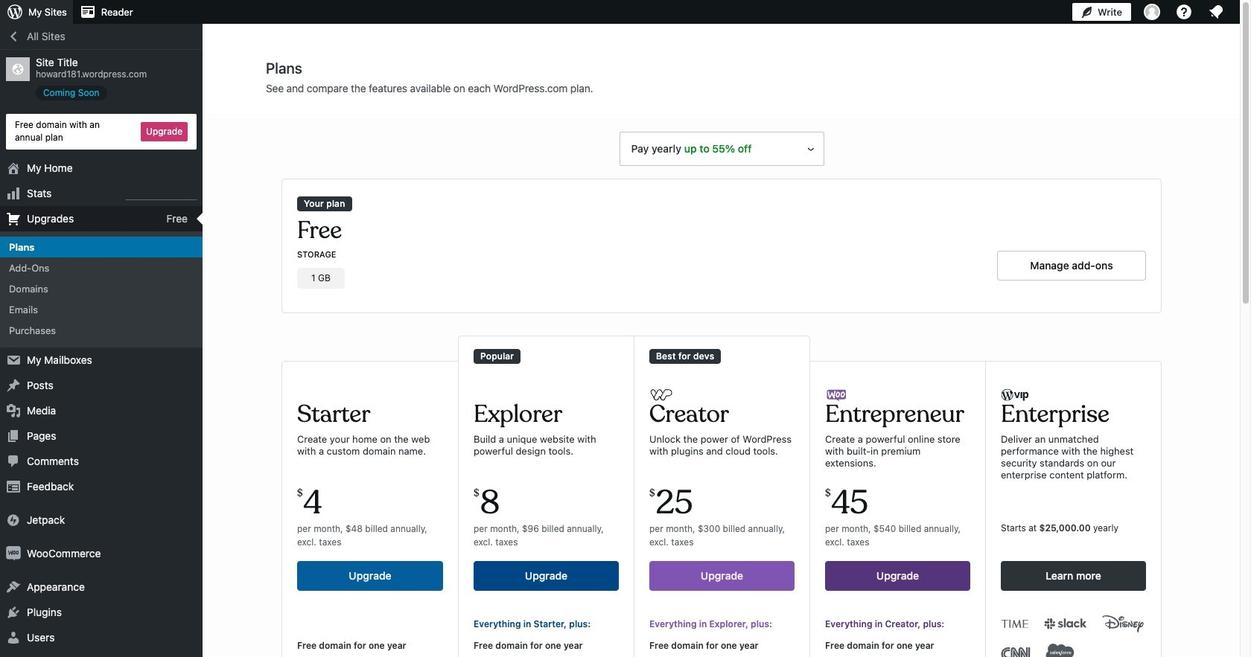 Task type: describe. For each thing, give the bounding box(es) containing it.
1 img image from the top
[[6, 513, 21, 528]]

manage your notifications image
[[1208, 3, 1226, 21]]

help image
[[1176, 3, 1194, 21]]

2 img image from the top
[[6, 547, 21, 561]]



Task type: locate. For each thing, give the bounding box(es) containing it.
1 vertical spatial img image
[[6, 547, 21, 561]]

my profile image
[[1144, 4, 1161, 20]]

img image
[[6, 513, 21, 528], [6, 547, 21, 561]]

0 vertical spatial img image
[[6, 513, 21, 528]]

highest hourly views 0 image
[[126, 190, 197, 200]]



Task type: vqa. For each thing, say whether or not it's contained in the screenshot.
Plugins link at the left bottom
no



